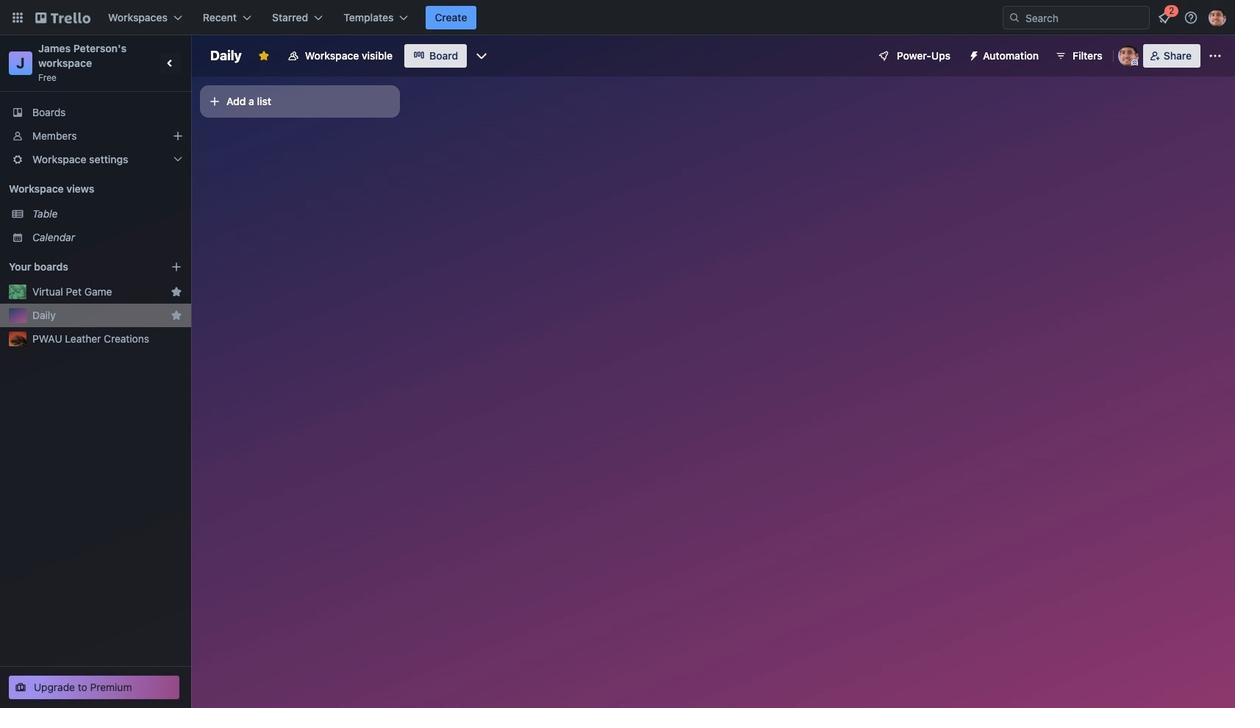 Task type: describe. For each thing, give the bounding box(es) containing it.
customize views image
[[475, 49, 489, 63]]

2 notifications image
[[1156, 9, 1174, 26]]

open information menu image
[[1184, 10, 1199, 25]]

primary element
[[0, 0, 1235, 35]]

james peterson (jamespeterson93) image
[[1209, 9, 1227, 26]]

this member is an admin of this board. image
[[1132, 60, 1138, 66]]

back to home image
[[35, 6, 90, 29]]

search image
[[1009, 12, 1021, 24]]

star or unstar board image
[[258, 50, 270, 62]]



Task type: vqa. For each thing, say whether or not it's contained in the screenshot.
the bottom Create from template… icon
no



Task type: locate. For each thing, give the bounding box(es) containing it.
starred icon image
[[171, 286, 182, 298], [171, 310, 182, 321]]

1 vertical spatial starred icon image
[[171, 310, 182, 321]]

2 starred icon image from the top
[[171, 310, 182, 321]]

show menu image
[[1208, 49, 1223, 63]]

your boards with 3 items element
[[9, 258, 149, 276]]

Search field
[[1021, 7, 1149, 28]]

0 vertical spatial starred icon image
[[171, 286, 182, 298]]

add board image
[[171, 261, 182, 273]]

1 starred icon image from the top
[[171, 286, 182, 298]]

workspace navigation collapse icon image
[[160, 53, 181, 74]]

james peterson (jamespeterson93) image
[[1118, 46, 1139, 66]]

sm image
[[963, 44, 983, 65]]

Board name text field
[[203, 44, 249, 68]]



